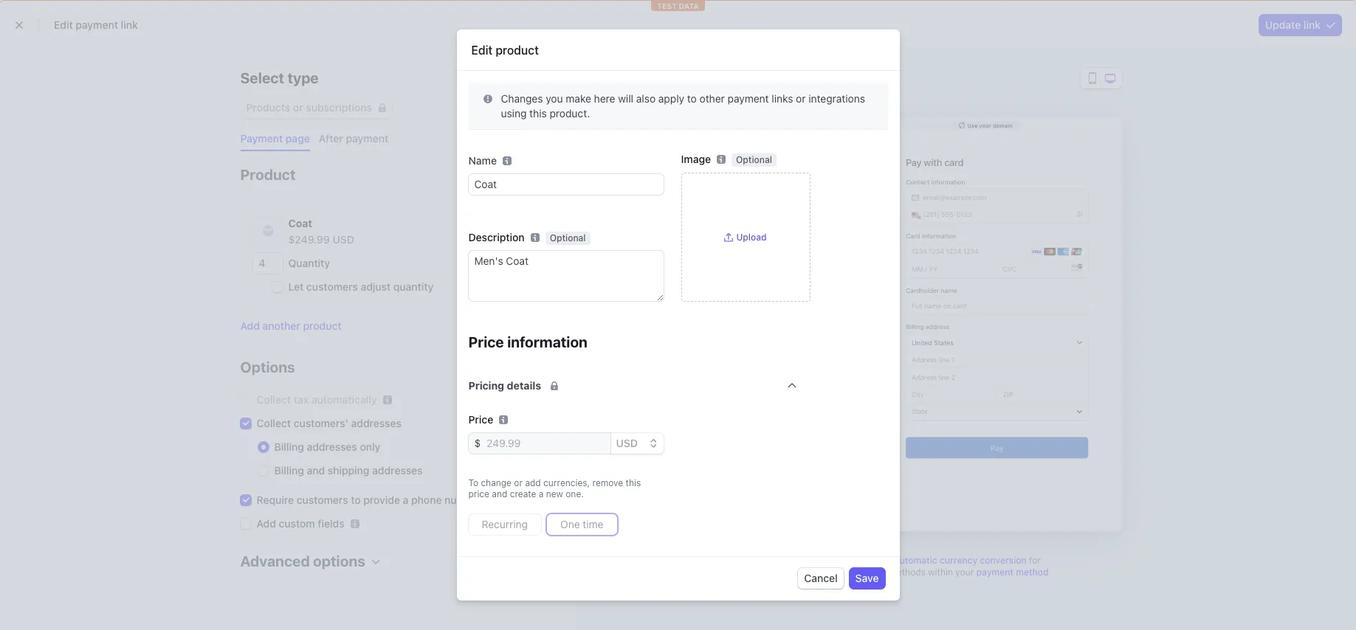 Task type: describe. For each thing, give the bounding box(es) containing it.
options
[[313, 553, 365, 570]]

price information
[[469, 334, 588, 351]]

shipping
[[328, 464, 370, 477]]

one time
[[560, 518, 604, 531]]

$249.99
[[288, 233, 330, 246]]

make
[[566, 92, 591, 105]]

select
[[240, 69, 284, 86]]

products or subscriptions
[[246, 101, 372, 114]]

this inside to change or add currencies, remove this price and create a new one.
[[626, 478, 641, 489]]

payment method settings
[[849, 567, 1049, 590]]

custom
[[279, 518, 315, 530]]

payment inside for certain countries. you can enable more payment methods within your
[[851, 567, 887, 578]]

currency
[[940, 555, 978, 566]]

30 languages link
[[817, 555, 874, 566]]

price
[[469, 489, 490, 500]]

add another product
[[240, 320, 342, 332]]

a inside payment page tab panel
[[403, 494, 409, 507]]

this inside 'changes you make here will also apply to other payment links or integrations using this product.'
[[530, 107, 547, 120]]

or inside 'changes you make here will also apply to other payment links or integrations using this product.'
[[796, 92, 806, 105]]

payment for payment links supports over 30 languages and automatic currency conversion
[[694, 555, 730, 566]]

pricing details
[[469, 380, 541, 392]]

changes you make here will also apply to other payment links or integrations using this product.
[[501, 92, 865, 120]]

will
[[618, 92, 634, 105]]

billing addresses only
[[274, 441, 381, 453]]

collect tax automatically
[[257, 394, 377, 406]]

advanced
[[240, 553, 310, 570]]

to inside 'changes you make here will also apply to other payment links or integrations using this product.'
[[687, 92, 697, 105]]

payment link settings tab list
[[234, 127, 550, 151]]

description
[[469, 231, 525, 244]]

changes
[[501, 92, 543, 105]]

customers'
[[294, 417, 348, 430]]

or inside to change or add currencies, remove this price and create a new one.
[[514, 478, 523, 489]]

details
[[507, 380, 541, 392]]

30
[[817, 555, 828, 566]]

let customers adjust quantity
[[288, 281, 434, 293]]

your inside for certain countries. you can enable more payment methods within your
[[956, 567, 974, 578]]

languages
[[830, 555, 874, 566]]

payment inside after payment button
[[346, 132, 389, 145]]

method
[[1016, 567, 1049, 578]]

add for add another product
[[240, 320, 260, 332]]

for certain countries. you can enable more payment methods within your
[[686, 555, 1041, 578]]

links
[[772, 92, 793, 105]]

$ button
[[469, 433, 481, 454]]

coat
[[288, 217, 312, 230]]

account
[[138, 16, 179, 28]]

use your domain button
[[952, 121, 1020, 129]]

payment page button
[[234, 127, 319, 151]]

atlas
[[110, 16, 135, 28]]

save
[[856, 572, 879, 585]]

after payment button
[[313, 127, 397, 151]]

settings
[[849, 579, 883, 590]]

payment method settings link
[[849, 567, 1049, 590]]

provide
[[364, 494, 400, 507]]

or inside button
[[293, 101, 303, 114]]

certain
[[686, 567, 715, 578]]

cancel
[[804, 572, 838, 585]]

remove
[[593, 478, 623, 489]]

quantity
[[288, 257, 330, 270]]

also
[[636, 92, 656, 105]]

add custom fields
[[257, 518, 345, 530]]

update link button
[[1260, 14, 1342, 35]]

adjust
[[361, 281, 391, 293]]

to change or add currencies, remove this price and create a new one.
[[469, 478, 641, 500]]

2 vertical spatial addresses
[[372, 464, 423, 477]]

change
[[481, 478, 512, 489]]

0.00 text field
[[481, 433, 610, 454]]

your inside "button"
[[979, 122, 991, 128]]

time
[[583, 518, 604, 531]]

payment page tab panel
[[229, 151, 556, 593]]

0 vertical spatial addresses
[[351, 417, 402, 430]]

products or subscriptions button
[[240, 95, 393, 118]]

cancel button
[[798, 569, 844, 589]]

within
[[928, 567, 953, 578]]

payment for payment page
[[240, 132, 283, 145]]

billing and shipping addresses
[[274, 464, 423, 477]]

one
[[560, 518, 580, 531]]

recurring
[[482, 518, 528, 531]]

product inside button
[[303, 320, 342, 332]]

use
[[968, 122, 978, 128]]

use your domain
[[968, 122, 1013, 128]]

payment links supports over 30 languages and automatic currency conversion
[[694, 555, 1027, 566]]

select type
[[240, 69, 319, 86]]

$
[[474, 437, 481, 450]]

enable
[[797, 567, 825, 578]]

using
[[501, 107, 527, 120]]

price for price information
[[469, 334, 504, 351]]

pricing details button
[[460, 370, 779, 398]]

edit payment link
[[54, 18, 138, 31]]

product.
[[550, 107, 590, 120]]

edit for edit product
[[471, 44, 493, 57]]

price for price
[[469, 414, 493, 426]]

one.
[[566, 489, 584, 500]]

billing for billing addresses only
[[274, 441, 304, 453]]

1 link from the left
[[121, 18, 138, 31]]

billing for billing and shipping addresses
[[274, 464, 304, 477]]

automatically
[[312, 394, 377, 406]]

collect for collect customers' addresses
[[257, 417, 291, 430]]

coat $249.99 usd
[[288, 217, 354, 246]]

and inside to change or add currencies, remove this price and create a new one.
[[492, 489, 508, 500]]



Task type: locate. For each thing, give the bounding box(es) containing it.
to
[[687, 92, 697, 105], [351, 494, 361, 507]]

svg image
[[483, 95, 492, 103]]

this down you
[[530, 107, 547, 120]]

countries.
[[717, 567, 759, 578]]

currencies,
[[544, 478, 590, 489]]

1 collect from the top
[[257, 394, 291, 406]]

image
[[681, 153, 711, 165]]

optional right image
[[736, 154, 772, 165]]

require
[[257, 494, 294, 507]]

add for add custom fields
[[257, 518, 276, 530]]

0 horizontal spatial optional
[[550, 233, 586, 244]]

add
[[525, 478, 541, 489]]

and right price
[[492, 489, 508, 500]]

2 price from the top
[[469, 414, 493, 426]]

let
[[288, 281, 304, 293]]

1 vertical spatial billing
[[274, 464, 304, 477]]

1 horizontal spatial payment
[[694, 555, 730, 566]]

to left other
[[687, 92, 697, 105]]

advanced options button
[[234, 543, 380, 572]]

payment down products
[[240, 132, 283, 145]]

this right remove
[[626, 478, 641, 489]]

2 collect from the top
[[257, 417, 291, 430]]

collect for collect tax automatically
[[257, 394, 291, 406]]

name
[[469, 154, 497, 167]]

link left account in the top left of the page
[[121, 18, 138, 31]]

billing down the customers'
[[274, 441, 304, 453]]

type
[[287, 69, 319, 86]]

0 vertical spatial optional
[[736, 154, 772, 165]]

or right links
[[796, 92, 806, 105]]

to left provide
[[351, 494, 361, 507]]

product
[[496, 44, 539, 57], [303, 320, 342, 332]]

1 vertical spatial your
[[956, 567, 974, 578]]

1 horizontal spatial to
[[687, 92, 697, 105]]

upload button
[[725, 231, 767, 243]]

a inside to change or add currencies, remove this price and create a new one.
[[539, 489, 544, 500]]

product up changes
[[496, 44, 539, 57]]

atlas account button
[[84, 12, 194, 32]]

a left new
[[539, 489, 544, 500]]

add inside button
[[240, 320, 260, 332]]

optional up men's coat text box
[[550, 233, 586, 244]]

usd
[[333, 233, 354, 246]]

1 billing from the top
[[274, 441, 304, 453]]

0 vertical spatial and
[[307, 464, 325, 477]]

edit product
[[471, 44, 539, 57]]

0 vertical spatial price
[[469, 334, 504, 351]]

conversion
[[980, 555, 1027, 566]]

and down billing addresses only
[[307, 464, 325, 477]]

1 horizontal spatial optional
[[736, 154, 772, 165]]

can
[[779, 567, 794, 578]]

0 vertical spatial add
[[240, 320, 260, 332]]

save button
[[850, 569, 885, 589]]

after
[[319, 132, 343, 145]]

payment left links
[[728, 92, 769, 105]]

information
[[507, 334, 588, 351]]

addresses up provide
[[372, 464, 423, 477]]

collect left the customers'
[[257, 417, 291, 430]]

0 vertical spatial billing
[[274, 441, 304, 453]]

1 horizontal spatial or
[[514, 478, 523, 489]]

optional for image
[[736, 154, 772, 165]]

edit for edit payment link
[[54, 18, 73, 31]]

optional
[[736, 154, 772, 165], [550, 233, 586, 244]]

payment down conversion in the bottom of the page
[[977, 567, 1014, 578]]

price up pricing
[[469, 334, 504, 351]]

fields
[[318, 518, 345, 530]]

or left add
[[514, 478, 523, 489]]

update
[[1266, 18, 1301, 31]]

link right update
[[1304, 18, 1321, 31]]

payment up settings
[[851, 567, 887, 578]]

payment inside payment page button
[[240, 132, 283, 145]]

2 billing from the top
[[274, 464, 304, 477]]

product
[[240, 166, 296, 183]]

customers up fields
[[297, 494, 348, 507]]

payment page
[[240, 132, 310, 145]]

payment inside 'changes you make here will also apply to other payment links or integrations using this product.'
[[728, 92, 769, 105]]

customers for require
[[297, 494, 348, 507]]

add left the another
[[240, 320, 260, 332]]

1 horizontal spatial this
[[626, 478, 641, 489]]

0 horizontal spatial a
[[403, 494, 409, 507]]

0 horizontal spatial or
[[293, 101, 303, 114]]

advanced options
[[240, 553, 365, 570]]

0 vertical spatial this
[[530, 107, 547, 120]]

1 horizontal spatial edit
[[471, 44, 493, 57]]

1 price from the top
[[469, 334, 504, 351]]

another
[[263, 320, 300, 332]]

preview
[[613, 69, 668, 86]]

edit
[[54, 18, 73, 31], [471, 44, 493, 57]]

methods
[[889, 567, 926, 578]]

customers down quantity
[[306, 281, 358, 293]]

and up .
[[877, 555, 892, 566]]

1 vertical spatial price
[[469, 414, 493, 426]]

1 vertical spatial this
[[626, 478, 641, 489]]

billing up require
[[274, 464, 304, 477]]

1 horizontal spatial product
[[496, 44, 539, 57]]

or right products
[[293, 101, 303, 114]]

2 horizontal spatial or
[[796, 92, 806, 105]]

1 vertical spatial add
[[257, 518, 276, 530]]

customers for let
[[306, 281, 358, 293]]

page
[[286, 132, 310, 145]]

payment right after
[[346, 132, 389, 145]]

or
[[796, 92, 806, 105], [293, 101, 303, 114], [514, 478, 523, 489]]

link inside update link button
[[1304, 18, 1321, 31]]

optional for description
[[550, 233, 586, 244]]

1 vertical spatial payment
[[694, 555, 730, 566]]

0 horizontal spatial this
[[530, 107, 547, 120]]

add
[[240, 320, 260, 332], [257, 518, 276, 530]]

quantity
[[393, 281, 434, 293]]

links
[[732, 555, 754, 566]]

customers
[[306, 281, 358, 293], [297, 494, 348, 507]]

and inside payment page tab panel
[[307, 464, 325, 477]]

automatic
[[895, 555, 938, 566]]

0 horizontal spatial product
[[303, 320, 342, 332]]

1 horizontal spatial your
[[979, 122, 991, 128]]

1 vertical spatial and
[[492, 489, 508, 500]]

addresses down collect customers' addresses
[[307, 441, 357, 453]]

to inside payment page tab panel
[[351, 494, 361, 507]]

buy.stripe.com
[[851, 122, 892, 128]]

automatic currency conversion link
[[895, 555, 1027, 566]]

phone
[[411, 494, 442, 507]]

product right the another
[[303, 320, 342, 332]]

1 vertical spatial product
[[303, 320, 342, 332]]

collect left tax on the left bottom of the page
[[257, 394, 291, 406]]

only
[[360, 441, 381, 453]]

add down require
[[257, 518, 276, 530]]

1 horizontal spatial and
[[492, 489, 508, 500]]

your right 'use'
[[979, 122, 991, 128]]

addresses up the only
[[351, 417, 402, 430]]

payment left account in the top left of the page
[[76, 18, 118, 31]]

0 vertical spatial your
[[979, 122, 991, 128]]

0 vertical spatial payment
[[240, 132, 283, 145]]

2 horizontal spatial and
[[877, 555, 892, 566]]

Premium Plan, sunglasses, etc. text field
[[469, 174, 663, 195]]

this
[[530, 107, 547, 120], [626, 478, 641, 489]]

new
[[546, 489, 563, 500]]

price up the $
[[469, 414, 493, 426]]

create
[[510, 489, 536, 500]]

apply
[[659, 92, 685, 105]]

1 vertical spatial edit
[[471, 44, 493, 57]]

0 horizontal spatial your
[[956, 567, 974, 578]]

addresses
[[351, 417, 402, 430], [307, 441, 357, 453], [372, 464, 423, 477]]

add another product button
[[240, 319, 342, 334]]

0 vertical spatial customers
[[306, 281, 358, 293]]

0 horizontal spatial and
[[307, 464, 325, 477]]

1 vertical spatial collect
[[257, 417, 291, 430]]

0 vertical spatial edit
[[54, 18, 73, 31]]

0 horizontal spatial edit
[[54, 18, 73, 31]]

a left phone
[[403, 494, 409, 507]]

supports
[[756, 555, 793, 566]]

options
[[240, 359, 295, 376]]

None search field
[[252, 8, 669, 36]]

link
[[121, 18, 138, 31], [1304, 18, 1321, 31]]

2 link from the left
[[1304, 18, 1321, 31]]

you
[[546, 92, 563, 105]]

edit left atlas
[[54, 18, 73, 31]]

over
[[796, 555, 814, 566]]

your
[[979, 122, 991, 128], [956, 567, 974, 578]]

0 vertical spatial product
[[496, 44, 539, 57]]

0 horizontal spatial to
[[351, 494, 361, 507]]

0 horizontal spatial link
[[121, 18, 138, 31]]

your down automatic currency conversion link
[[956, 567, 974, 578]]

0 horizontal spatial payment
[[240, 132, 283, 145]]

more
[[827, 567, 848, 578]]

update link
[[1266, 18, 1321, 31]]

atlas account
[[110, 16, 179, 28]]

1 horizontal spatial link
[[1304, 18, 1321, 31]]

collect
[[257, 394, 291, 406], [257, 417, 291, 430]]

pricing
[[469, 380, 504, 392]]

collect customers' addresses
[[257, 417, 402, 430]]

2 vertical spatial and
[[877, 555, 892, 566]]

0 vertical spatial to
[[687, 92, 697, 105]]

tax
[[294, 394, 309, 406]]

edit up svg icon
[[471, 44, 493, 57]]

1 vertical spatial customers
[[297, 494, 348, 507]]

1 horizontal spatial a
[[539, 489, 544, 500]]

0 vertical spatial collect
[[257, 394, 291, 406]]

payment up certain
[[694, 555, 730, 566]]

1 vertical spatial to
[[351, 494, 361, 507]]

and
[[307, 464, 325, 477], [492, 489, 508, 500], [877, 555, 892, 566]]

1 vertical spatial optional
[[550, 233, 586, 244]]

payment inside payment method settings
[[977, 567, 1014, 578]]

require customers to provide a phone number
[[257, 494, 482, 507]]

number
[[445, 494, 482, 507]]

Men's Coat text field
[[469, 251, 663, 301]]

price
[[469, 334, 504, 351], [469, 414, 493, 426]]

1 vertical spatial addresses
[[307, 441, 357, 453]]

upload
[[736, 231, 767, 243]]



Task type: vqa. For each thing, say whether or not it's contained in the screenshot.
image
yes



